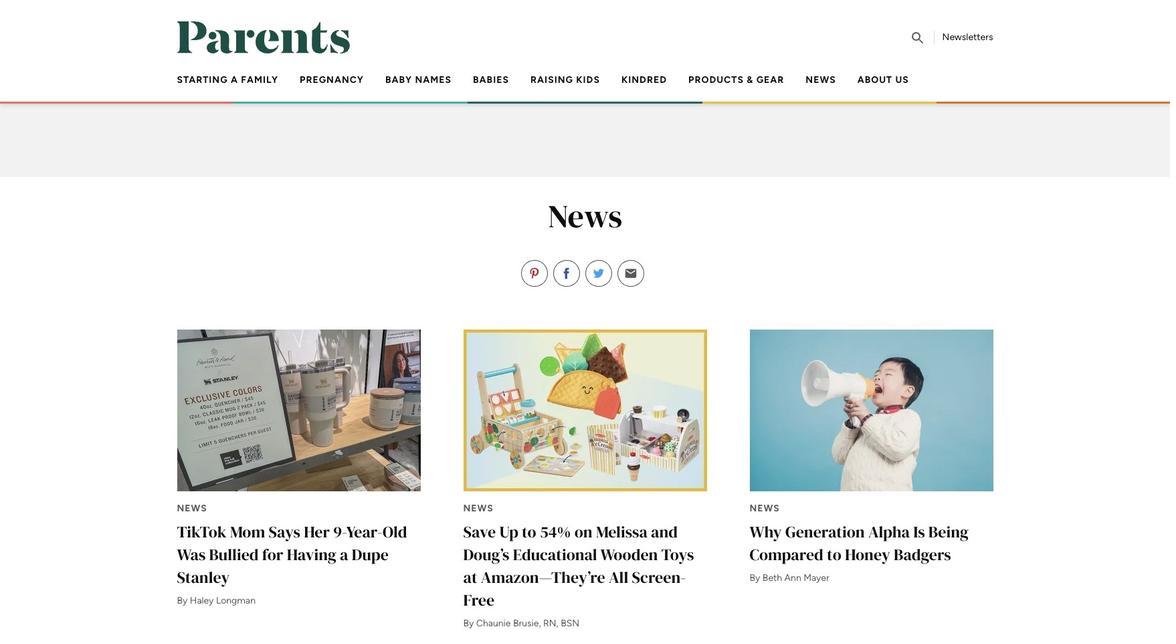 Task type: vqa. For each thing, say whether or not it's contained in the screenshot.
"Kindred" link
yes



Task type: describe. For each thing, give the bounding box(es) containing it.
to inside 'why generation alpha is being compared to honey badgers'
[[827, 544, 841, 566]]

save
[[463, 521, 496, 543]]

parents love these 'educational and fun' melissa & doug toysâand some are nearly 50% off on amazon tout image
[[463, 330, 707, 492]]

was
[[177, 544, 206, 566]]

save up to 54% on melissa and doug's educational wooden toys at amazon—they're all screen- free link
[[463, 330, 707, 630]]

honey
[[845, 544, 890, 566]]

news inside header navigation
[[806, 74, 836, 86]]

54%
[[540, 521, 571, 543]]

amazon—they're
[[481, 566, 605, 588]]

up
[[499, 521, 518, 543]]

free
[[463, 589, 495, 611]]

on
[[574, 521, 593, 543]]

melissa
[[596, 521, 648, 543]]

is
[[913, 521, 925, 543]]

a inside tiktok mom says her 9-year-old was bullied for having a dupe stanley
[[340, 544, 348, 566]]

tiktok mom says her 9-year-old was bullied for having a dupe stanley link
[[177, 330, 420, 608]]

pregnancy
[[300, 74, 364, 86]]

compared
[[750, 544, 823, 566]]

wooden
[[600, 544, 658, 566]]

names
[[415, 74, 452, 86]]

baby
[[385, 74, 412, 86]]

kindred
[[621, 74, 667, 86]]

mom
[[230, 521, 265, 543]]

and
[[651, 521, 678, 543]]

&
[[747, 74, 754, 86]]

why generation alpha is being compared to honey badgers
[[750, 521, 969, 566]]

educational
[[513, 544, 597, 566]]

us
[[895, 74, 909, 86]]

bullied
[[209, 544, 259, 566]]

raising
[[530, 74, 573, 86]]

family
[[241, 74, 278, 86]]

why generation alpha is being compared to honey badgers link
[[750, 330, 993, 585]]

tiktok mom says her 9-year-old was bullied for having a dupe stanley
[[177, 521, 407, 588]]

kindred link
[[621, 74, 667, 86]]

a inside header navigation
[[231, 74, 238, 86]]

says
[[269, 521, 300, 543]]

about
[[857, 74, 892, 86]]

products & gear
[[688, 74, 784, 86]]

all
[[609, 566, 628, 588]]



Task type: locate. For each thing, give the bounding box(es) containing it.
starting a family link
[[177, 74, 278, 86]]

0 horizontal spatial a
[[231, 74, 238, 86]]

dupe
[[352, 544, 389, 566]]

screen-
[[632, 566, 686, 588]]

alpha
[[868, 521, 910, 543]]

banner
[[0, 0, 1170, 104]]

1 vertical spatial news
[[548, 194, 622, 238]]

tiktok
[[177, 521, 227, 543]]

badgers
[[894, 544, 951, 566]]

kids
[[576, 74, 600, 86]]

kid screaming into loudspeaker image
[[750, 330, 993, 492]]

newsletters button
[[942, 31, 993, 43]]

about us
[[857, 74, 909, 86]]

products & gear link
[[688, 74, 784, 86]]

raising kids
[[530, 74, 600, 86]]

0 horizontal spatial to
[[522, 521, 536, 543]]

being
[[928, 521, 969, 543]]

baby names
[[385, 74, 452, 86]]

search image
[[910, 30, 926, 46]]

why
[[750, 521, 782, 543]]

a down 9-
[[340, 544, 348, 566]]

products
[[688, 74, 744, 86]]

to down generation at the bottom right
[[827, 544, 841, 566]]

news
[[806, 74, 836, 86], [548, 194, 622, 238]]

a left family
[[231, 74, 238, 86]]

1 horizontal spatial a
[[340, 544, 348, 566]]

header navigation
[[166, 70, 993, 99]]

0 horizontal spatial news
[[548, 194, 622, 238]]

1 horizontal spatial to
[[827, 544, 841, 566]]

toys
[[661, 544, 694, 566]]

baby names link
[[385, 74, 452, 86]]

year-
[[346, 521, 383, 543]]

stanley
[[177, 566, 230, 588]]

news link
[[806, 74, 836, 86]]

raising kids link
[[530, 74, 600, 86]]

banner containing newsletters
[[0, 0, 1170, 104]]

to right up
[[522, 521, 536, 543]]

9-
[[333, 521, 346, 543]]

generation
[[785, 521, 865, 543]]

pregnancy link
[[300, 74, 364, 86]]

her
[[304, 521, 330, 543]]

1 vertical spatial a
[[340, 544, 348, 566]]

old
[[383, 521, 407, 543]]

stanley cup in store photo image
[[177, 330, 420, 492]]

babies link
[[473, 74, 509, 86]]

to inside save up to 54% on melissa and doug's educational wooden toys at amazon—they're all screen- free
[[522, 521, 536, 543]]

to
[[522, 521, 536, 543], [827, 544, 841, 566]]

at
[[463, 566, 477, 588]]

gear
[[756, 74, 784, 86]]

save up to 54% on melissa and doug's educational wooden toys at amazon—they're all screen- free
[[463, 521, 694, 611]]

0 vertical spatial a
[[231, 74, 238, 86]]

visit parents' homepage image
[[177, 21, 350, 54]]

1 horizontal spatial news
[[806, 74, 836, 86]]

for
[[262, 544, 283, 566]]

having
[[287, 544, 336, 566]]

doug's
[[463, 544, 509, 566]]

starting a family
[[177, 74, 278, 86]]

0 vertical spatial to
[[522, 521, 536, 543]]

a
[[231, 74, 238, 86], [340, 544, 348, 566]]

babies
[[473, 74, 509, 86]]

newsletters
[[942, 31, 993, 43]]

0 vertical spatial news
[[806, 74, 836, 86]]

about us link
[[857, 74, 909, 86]]

1 vertical spatial to
[[827, 544, 841, 566]]

starting
[[177, 74, 228, 86]]



